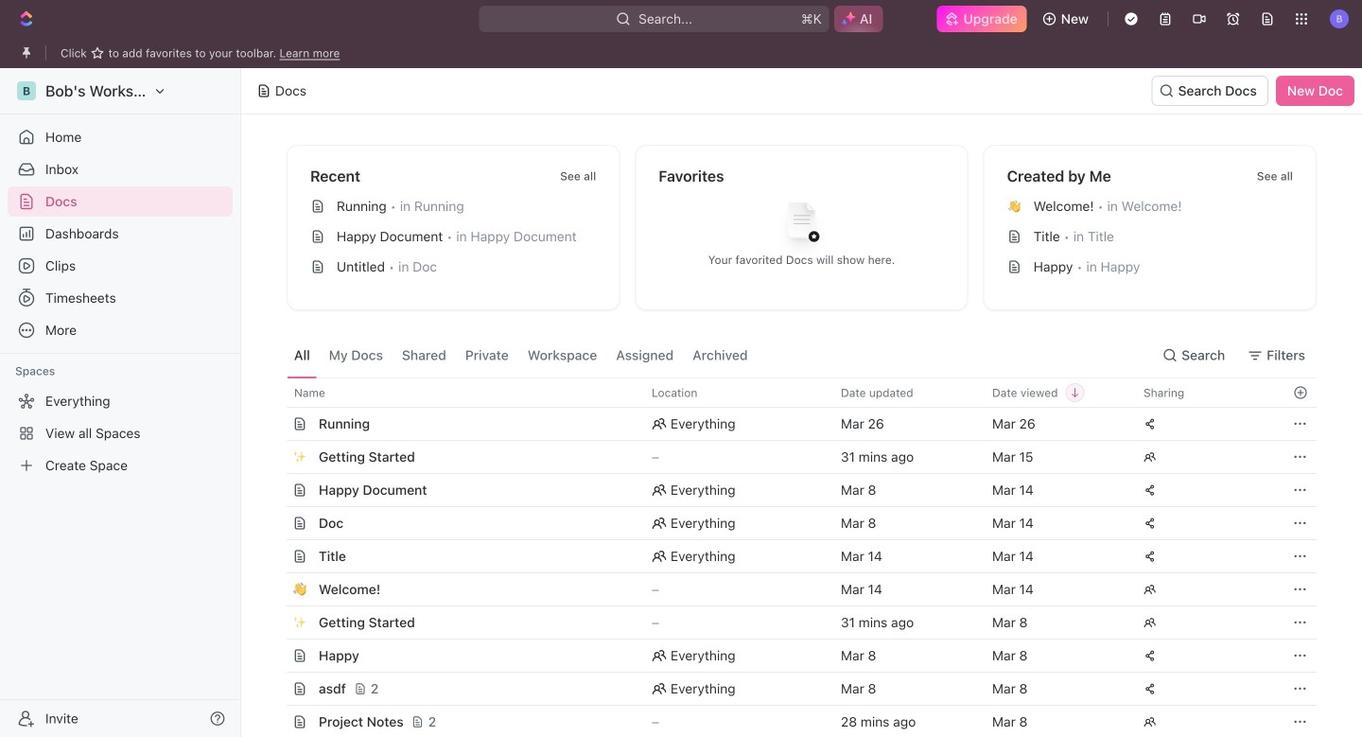 Task type: locate. For each thing, give the bounding box(es) containing it.
5 row from the top
[[266, 506, 1317, 540]]

bob's workspace, , element
[[17, 81, 36, 100]]

3 row from the top
[[266, 440, 1317, 474]]

8 row from the top
[[266, 606, 1317, 640]]

row
[[266, 378, 1317, 408], [266, 407, 1317, 441], [266, 440, 1317, 474], [266, 473, 1317, 507], [266, 506, 1317, 540], [266, 539, 1317, 573], [266, 572, 1317, 606], [266, 606, 1317, 640], [266, 639, 1317, 673], [266, 672, 1317, 706], [266, 705, 1317, 737]]

tree inside sidebar navigation
[[8, 386, 233, 481]]

tab list
[[287, 333, 756, 378]]

table
[[266, 378, 1317, 737]]

tree
[[8, 386, 233, 481]]



Task type: vqa. For each thing, say whether or not it's contained in the screenshot.
Bob'S Workspace, , Element
yes



Task type: describe. For each thing, give the bounding box(es) containing it.
10 row from the top
[[266, 672, 1317, 706]]

1 row from the top
[[266, 378, 1317, 408]]

11 row from the top
[[266, 705, 1317, 737]]

4 row from the top
[[266, 473, 1317, 507]]

7 row from the top
[[266, 572, 1317, 606]]

no favorited docs image
[[764, 188, 840, 263]]

sidebar navigation
[[0, 68, 245, 737]]

9 row from the top
[[266, 639, 1317, 673]]

2 row from the top
[[266, 407, 1317, 441]]

6 row from the top
[[266, 539, 1317, 573]]



